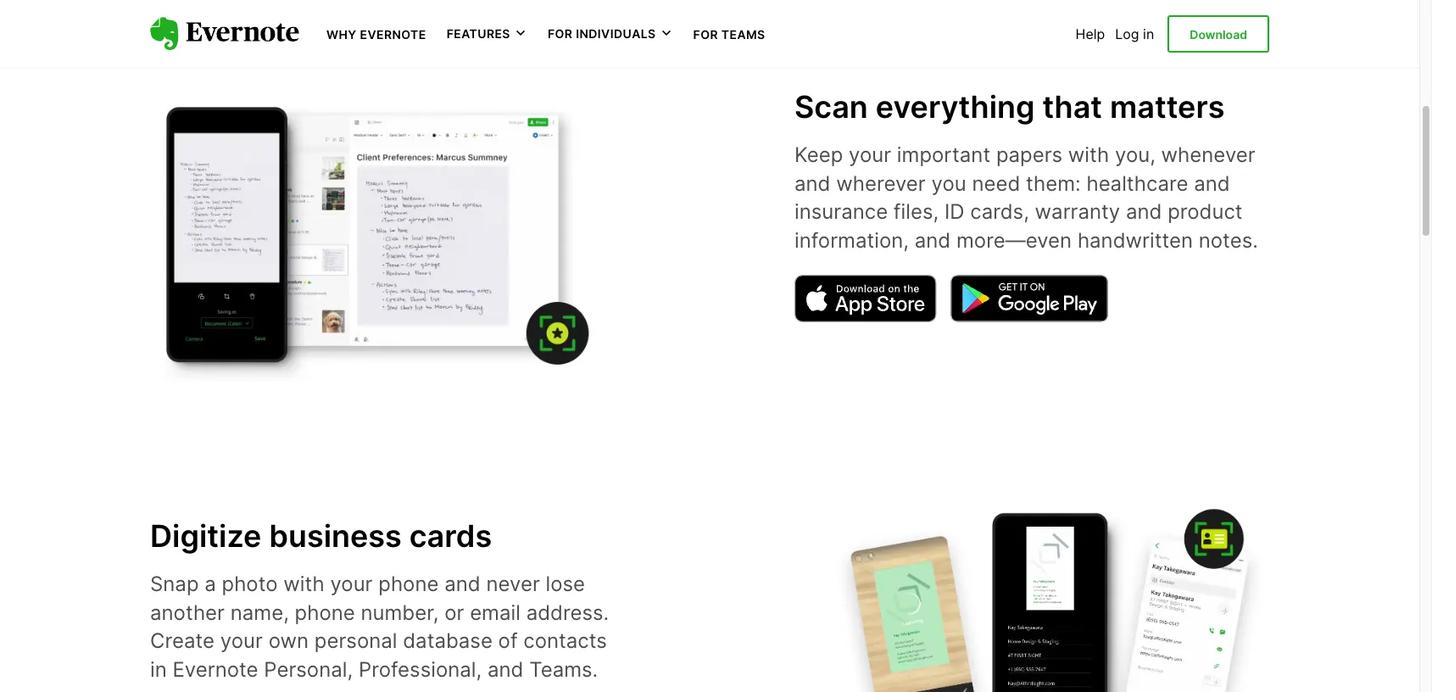 Task type: locate. For each thing, give the bounding box(es) containing it.
healthcare
[[1087, 171, 1189, 196]]

1 horizontal spatial phone
[[378, 572, 439, 596]]

individuals
[[576, 26, 656, 41]]

0 horizontal spatial evernote
[[173, 657, 258, 682]]

with up them:
[[1069, 143, 1110, 167]]

evernote scanning id cards image
[[829, 499, 1270, 692]]

0 vertical spatial phone
[[378, 572, 439, 596]]

phone
[[378, 572, 439, 596], [295, 600, 355, 625]]

0 horizontal spatial your
[[220, 629, 263, 653]]

phone up "number,"
[[378, 572, 439, 596]]

you
[[932, 171, 967, 196]]

0 vertical spatial your
[[849, 143, 891, 167]]

in inside snap a photo with your phone and never lose another name, phone number, or email address. create your own personal database of contacts in evernote personal, professional, and teams.
[[150, 657, 167, 682]]

your down the business
[[330, 572, 373, 596]]

for left teams in the right top of the page
[[693, 27, 718, 42]]

1 vertical spatial with
[[284, 572, 325, 596]]

address.
[[526, 600, 609, 625]]

with down digitize business cards
[[284, 572, 325, 596]]

1 vertical spatial your
[[330, 572, 373, 596]]

digitize business cards
[[150, 517, 492, 555]]

papers
[[996, 143, 1063, 167]]

evernote
[[360, 27, 426, 42], [173, 657, 258, 682]]

for for for individuals
[[548, 26, 573, 41]]

0 horizontal spatial for
[[548, 26, 573, 41]]

log
[[1116, 25, 1140, 42]]

for teams
[[693, 27, 766, 42]]

personal
[[314, 629, 397, 653]]

for
[[548, 26, 573, 41], [693, 27, 718, 42]]

evernote right why
[[360, 27, 426, 42]]

2 horizontal spatial your
[[849, 143, 891, 167]]

contacts
[[524, 629, 607, 653]]

and
[[795, 171, 831, 196], [1194, 171, 1230, 196], [1126, 199, 1162, 224], [915, 228, 951, 253], [445, 572, 481, 596], [488, 657, 524, 682]]

important
[[897, 143, 991, 167]]

your up 'wherever'
[[849, 143, 891, 167]]

snap a photo with your phone and never lose another name, phone number, or email address. create your own personal database of contacts in evernote personal, professional, and teams.
[[150, 572, 609, 682]]

0 horizontal spatial phone
[[295, 600, 355, 625]]

more—even
[[957, 228, 1072, 253]]

for left individuals
[[548, 26, 573, 41]]

phone up "personal" on the bottom left of the page
[[295, 600, 355, 625]]

handwritten
[[1078, 228, 1193, 253]]

and down 'keep'
[[795, 171, 831, 196]]

need
[[972, 171, 1021, 196]]

scan
[[795, 88, 868, 126]]

help link
[[1076, 25, 1105, 42]]

download
[[1190, 27, 1248, 41]]

evernote down create
[[173, 657, 258, 682]]

in
[[1143, 25, 1155, 42], [150, 657, 167, 682]]

database
[[403, 629, 493, 653]]

0 horizontal spatial with
[[284, 572, 325, 596]]

number,
[[361, 600, 439, 625]]

your
[[849, 143, 891, 167], [330, 572, 373, 596], [220, 629, 263, 653]]

for for for teams
[[693, 27, 718, 42]]

1 vertical spatial in
[[150, 657, 167, 682]]

0 vertical spatial with
[[1069, 143, 1110, 167]]

teams
[[722, 27, 766, 42]]

with
[[1069, 143, 1110, 167], [284, 572, 325, 596]]

for inside button
[[548, 26, 573, 41]]

keep
[[795, 143, 843, 167]]

1 horizontal spatial with
[[1069, 143, 1110, 167]]

files,
[[894, 199, 939, 224]]

1 horizontal spatial for
[[693, 27, 718, 42]]

with inside snap a photo with your phone and never lose another name, phone number, or email address. create your own personal database of contacts in evernote personal, professional, and teams.
[[284, 572, 325, 596]]

and down healthcare at right top
[[1126, 199, 1162, 224]]

0 vertical spatial in
[[1143, 25, 1155, 42]]

1 vertical spatial evernote
[[173, 657, 258, 682]]

in right the log
[[1143, 25, 1155, 42]]

for individuals
[[548, 26, 656, 41]]

in down create
[[150, 657, 167, 682]]

0 vertical spatial evernote
[[360, 27, 426, 42]]

keep your important papers with you, whenever and wherever you need them: healthcare and insurance files, id cards, warranty and product information, and more—even handwritten notes.
[[795, 143, 1258, 253]]

matters
[[1110, 88, 1225, 126]]

1 horizontal spatial your
[[330, 572, 373, 596]]

or
[[445, 600, 464, 625]]

wherever
[[836, 171, 926, 196]]

0 horizontal spatial in
[[150, 657, 167, 682]]

your down name,
[[220, 629, 263, 653]]



Task type: vqa. For each thing, say whether or not it's contained in the screenshot.
the left in
yes



Task type: describe. For each thing, give the bounding box(es) containing it.
help
[[1076, 25, 1105, 42]]

business
[[269, 517, 402, 555]]

cards
[[409, 517, 492, 555]]

of
[[498, 629, 518, 653]]

with inside keep your important papers with you, whenever and wherever you need them: healthcare and insurance files, id cards, warranty and product information, and more—even handwritten notes.
[[1069, 143, 1110, 167]]

evernote logo image
[[150, 17, 299, 51]]

and down "of"
[[488, 657, 524, 682]]

product
[[1168, 199, 1243, 224]]

create
[[150, 629, 215, 653]]

why
[[327, 27, 357, 42]]

1 horizontal spatial in
[[1143, 25, 1155, 42]]

name,
[[230, 600, 289, 625]]

features
[[447, 26, 510, 41]]

evernote document scan feature showcase image
[[150, 92, 591, 386]]

1 horizontal spatial evernote
[[360, 27, 426, 42]]

insurance
[[795, 199, 888, 224]]

own
[[269, 629, 309, 653]]

and down "whenever"
[[1194, 171, 1230, 196]]

for individuals button
[[548, 25, 673, 42]]

download link
[[1168, 15, 1270, 53]]

for teams link
[[693, 25, 766, 42]]

information,
[[795, 228, 909, 253]]

notes.
[[1199, 228, 1258, 253]]

id
[[945, 199, 965, 224]]

cards,
[[970, 199, 1029, 224]]

why evernote
[[327, 27, 426, 42]]

log in
[[1116, 25, 1155, 42]]

never
[[486, 572, 540, 596]]

personal,
[[264, 657, 353, 682]]

you,
[[1115, 143, 1156, 167]]

why evernote link
[[327, 25, 426, 42]]

everything
[[876, 88, 1035, 126]]

photo
[[222, 572, 278, 596]]

and down files,
[[915, 228, 951, 253]]

professional,
[[359, 657, 482, 682]]

teams.
[[529, 657, 598, 682]]

snap
[[150, 572, 199, 596]]

them:
[[1026, 171, 1081, 196]]

warranty
[[1035, 199, 1121, 224]]

log in link
[[1116, 25, 1155, 42]]

another
[[150, 600, 225, 625]]

lose
[[546, 572, 585, 596]]

features button
[[447, 25, 527, 42]]

1 vertical spatial phone
[[295, 600, 355, 625]]

a
[[205, 572, 216, 596]]

whenever
[[1162, 143, 1256, 167]]

and up or
[[445, 572, 481, 596]]

scan everything that matters
[[795, 88, 1225, 126]]

digitize
[[150, 517, 262, 555]]

2 vertical spatial your
[[220, 629, 263, 653]]

your inside keep your important papers with you, whenever and wherever you need them: healthcare and insurance files, id cards, warranty and product information, and more—even handwritten notes.
[[849, 143, 891, 167]]

email
[[470, 600, 521, 625]]

that
[[1043, 88, 1103, 126]]

evernote inside snap a photo with your phone and never lose another name, phone number, or email address. create your own personal database of contacts in evernote personal, professional, and teams.
[[173, 657, 258, 682]]



